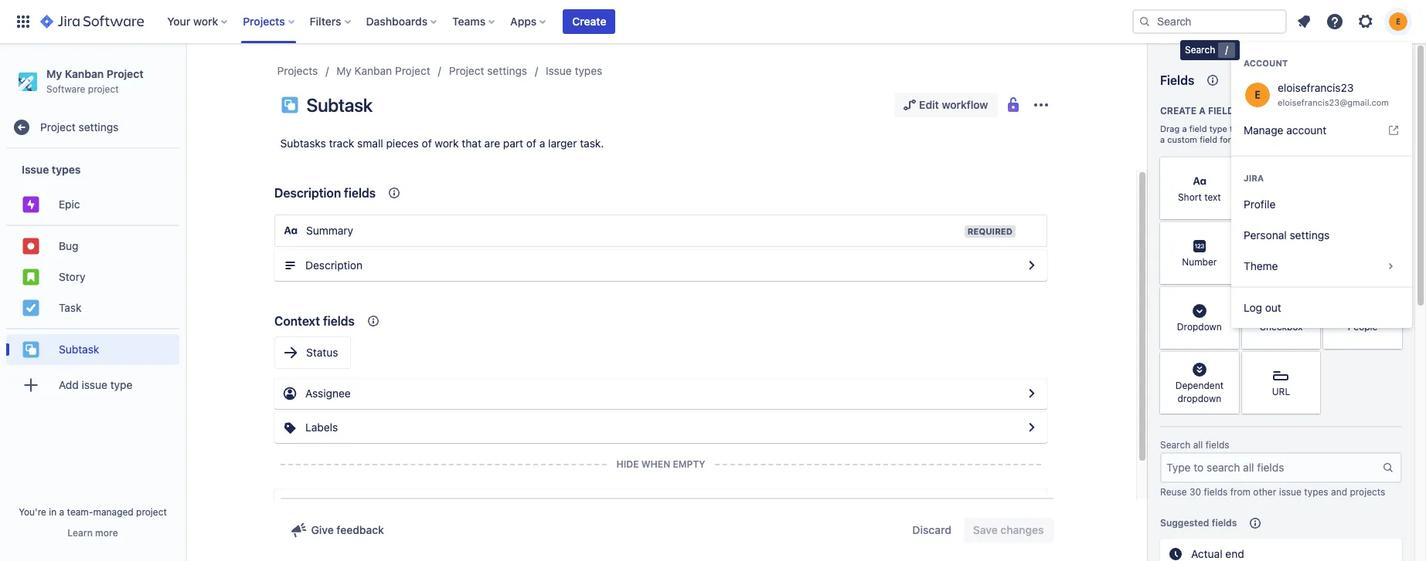 Task type: describe. For each thing, give the bounding box(es) containing it.
edit
[[919, 98, 939, 111]]

create button
[[563, 9, 616, 34]]

add issue type image
[[22, 377, 40, 395]]

filters
[[310, 15, 341, 28]]

required
[[968, 226, 1013, 237]]

profile link
[[1231, 189, 1412, 220]]

filters button
[[305, 9, 357, 34]]

teams button
[[448, 9, 501, 34]]

0 horizontal spatial settings
[[78, 120, 119, 134]]

when
[[641, 459, 670, 471]]

settings for my kanban project
[[487, 64, 527, 77]]

fields for context
[[323, 315, 355, 329]]

more
[[95, 528, 118, 540]]

issue inside "add issue type" button
[[82, 379, 107, 392]]

projects link
[[277, 62, 318, 80]]

kanban for my kanban project software project
[[65, 67, 104, 80]]

project inside my kanban project software project
[[88, 83, 119, 95]]

manage account group
[[1231, 42, 1412, 151]]

suggested fields
[[1160, 518, 1237, 529]]

kanban for my kanban project
[[355, 64, 392, 77]]

learn more button
[[67, 528, 118, 540]]

field for drag
[[1189, 124, 1207, 134]]

issue types link
[[546, 62, 602, 80]]

you're in a team-managed project
[[19, 507, 167, 519]]

1 horizontal spatial subtask
[[306, 94, 373, 116]]

manage
[[1244, 124, 1284, 137]]

stamp
[[1280, 257, 1307, 269]]

0 horizontal spatial issue
[[22, 163, 49, 176]]

task link
[[6, 293, 179, 324]]

my for my kanban project
[[336, 64, 352, 77]]

this
[[1234, 135, 1248, 145]]

fields right all on the right of page
[[1206, 440, 1230, 451]]

left
[[1349, 124, 1362, 134]]

more information image for dependent dropdown
[[1219, 354, 1237, 373]]

fields for description
[[344, 186, 376, 200]]

open field configuration image for assignee
[[1023, 385, 1041, 404]]

group for you're in a team-managed project
[[6, 149, 179, 411]]

1 horizontal spatial work
[[435, 137, 459, 150]]

your work button
[[163, 9, 234, 34]]

create for create a field
[[1160, 105, 1197, 117]]

projects for projects dropdown button on the top left of page
[[243, 15, 285, 28]]

primary element
[[9, 0, 1132, 43]]

checkbox
[[1259, 322, 1303, 333]]

type inside drag a field type to one of the sections on the left to create a custom field for this issue type.
[[1209, 124, 1227, 134]]

give feedback button
[[280, 519, 393, 543]]

my kanban project software project
[[46, 67, 143, 95]]

0 horizontal spatial of
[[422, 137, 432, 150]]

feedback
[[337, 524, 384, 537]]

open field configuration image
[[1023, 419, 1041, 438]]

fields
[[1160, 73, 1194, 87]]

description fields
[[274, 186, 376, 200]]

types for group containing issue types
[[52, 163, 81, 176]]

profile
[[1244, 198, 1276, 211]]

account
[[1244, 58, 1288, 68]]

projects button
[[238, 9, 300, 34]]

actual
[[1191, 548, 1223, 561]]

end
[[1225, 548, 1244, 561]]

2 the from the left
[[1333, 124, 1346, 134]]

/
[[1225, 44, 1228, 56]]

are
[[484, 137, 500, 150]]

my kanban project link
[[336, 62, 430, 80]]

story link
[[6, 262, 179, 293]]

issue types for issue types link
[[546, 64, 602, 77]]

custom
[[1167, 135, 1197, 145]]

drag
[[1160, 124, 1180, 134]]

1 horizontal spatial project settings link
[[449, 62, 527, 80]]

context
[[274, 315, 320, 329]]

task
[[59, 301, 82, 314]]

more information about the context fields image for description fields
[[385, 184, 404, 203]]

empty
[[673, 459, 705, 471]]

help image
[[1326, 12, 1344, 31]]

people
[[1348, 322, 1378, 333]]

suggested
[[1160, 518, 1209, 529]]

reuse 30 fields from other issue types and projects
[[1160, 487, 1385, 499]]

search all fields
[[1160, 440, 1230, 451]]

open field configuration image for description
[[1023, 257, 1041, 275]]

issue inside issue types link
[[546, 64, 572, 77]]

more information about the suggested fields image
[[1246, 515, 1265, 533]]

subtasks track small pieces of work that are part of a larger task.
[[280, 137, 604, 150]]

text
[[1204, 192, 1221, 204]]

part
[[503, 137, 523, 150]]

assignee button
[[274, 379, 1047, 410]]

hide
[[616, 459, 639, 471]]

managed
[[93, 507, 133, 519]]

more information image for number
[[1219, 224, 1237, 243]]

search for search all fields
[[1160, 440, 1191, 451]]

issue inside drag a field type to one of the sections on the left to create a custom field for this issue type.
[[1251, 135, 1272, 145]]

dropdown
[[1177, 322, 1222, 333]]

project down software
[[40, 120, 76, 134]]

give
[[311, 524, 334, 537]]

dependent
[[1175, 380, 1224, 392]]

learn
[[67, 528, 93, 540]]

account
[[1286, 124, 1327, 137]]

epic
[[59, 198, 80, 211]]

url
[[1272, 387, 1290, 398]]

for
[[1220, 135, 1231, 145]]

drag a field type to one of the sections on the left to create a custom field for this issue type.
[[1160, 124, 1401, 145]]

a down drag
[[1160, 135, 1165, 145]]

assignee
[[305, 387, 351, 400]]

sections
[[1284, 124, 1318, 134]]

discard button
[[903, 519, 961, 543]]

log out
[[1244, 301, 1281, 315]]

a up custom
[[1182, 124, 1187, 134]]

manage account
[[1244, 124, 1327, 137]]

description button
[[274, 250, 1047, 281]]

story
[[59, 270, 85, 284]]

teams
[[452, 15, 486, 28]]

apps button
[[506, 9, 552, 34]]



Task type: locate. For each thing, give the bounding box(es) containing it.
settings down my kanban project software project
[[78, 120, 119, 134]]

0 horizontal spatial kanban
[[65, 67, 104, 80]]

search left all on the right of page
[[1160, 440, 1191, 451]]

1 the from the left
[[1269, 124, 1282, 134]]

issue up epic link
[[22, 163, 49, 176]]

1 vertical spatial more information image
[[1219, 289, 1237, 308]]

field for create
[[1208, 105, 1234, 117]]

issue right other on the bottom of the page
[[1279, 487, 1302, 499]]

to up this
[[1230, 124, 1238, 134]]

from
[[1230, 487, 1251, 499]]

task.
[[580, 137, 604, 150]]

open field configuration image inside assignee button
[[1023, 385, 1041, 404]]

kanban up software
[[65, 67, 104, 80]]

description for description fields
[[274, 186, 341, 200]]

2 open field configuration image from the top
[[1023, 385, 1041, 404]]

the up type.
[[1269, 124, 1282, 134]]

2 vertical spatial types
[[1304, 487, 1329, 499]]

1 vertical spatial type
[[110, 379, 132, 392]]

sidebar navigation image
[[169, 62, 203, 93]]

1 horizontal spatial settings
[[487, 64, 527, 77]]

1 vertical spatial issue
[[82, 379, 107, 392]]

appswitcher icon image
[[14, 12, 32, 31]]

dashboards
[[366, 15, 428, 28]]

more options image
[[1032, 96, 1050, 114]]

2 horizontal spatial issue
[[1279, 487, 1302, 499]]

1 horizontal spatial create
[[1160, 105, 1197, 117]]

to right the left
[[1365, 124, 1373, 134]]

type down subtask link
[[110, 379, 132, 392]]

bug
[[59, 239, 78, 253]]

my inside my kanban project software project
[[46, 67, 62, 80]]

1 to from the left
[[1230, 124, 1238, 134]]

issue
[[1251, 135, 1272, 145], [82, 379, 107, 392], [1279, 487, 1302, 499]]

1 vertical spatial search
[[1160, 440, 1191, 451]]

1 horizontal spatial types
[[575, 64, 602, 77]]

hide when empty
[[616, 459, 705, 471]]

my
[[336, 64, 352, 77], [46, 67, 62, 80]]

issue types
[[546, 64, 602, 77], [22, 163, 81, 176]]

a right in
[[59, 507, 64, 519]]

1 horizontal spatial kanban
[[355, 64, 392, 77]]

1 horizontal spatial project settings
[[449, 64, 527, 77]]

1 vertical spatial more information about the context fields image
[[364, 312, 383, 331]]

1 horizontal spatial type
[[1209, 124, 1227, 134]]

0 horizontal spatial project settings
[[40, 120, 119, 134]]

projects inside projects dropdown button
[[243, 15, 285, 28]]

0 vertical spatial subtask
[[306, 94, 373, 116]]

project
[[88, 83, 119, 95], [136, 507, 167, 519]]

short text
[[1178, 192, 1221, 204]]

summary
[[306, 224, 353, 237]]

open field configuration image
[[1023, 257, 1041, 275], [1023, 385, 1041, 404], [1023, 496, 1041, 515]]

of right part
[[526, 137, 536, 150]]

context fields
[[274, 315, 355, 329]]

project left sidebar navigation image
[[106, 67, 143, 80]]

0 horizontal spatial the
[[1269, 124, 1282, 134]]

a left larger
[[539, 137, 545, 150]]

1 horizontal spatial of
[[526, 137, 536, 150]]

description
[[274, 186, 341, 200], [305, 259, 363, 272]]

2 horizontal spatial settings
[[1290, 229, 1330, 242]]

1 vertical spatial subtask
[[59, 343, 99, 356]]

personal settings link
[[1231, 220, 1412, 251]]

1 horizontal spatial project
[[136, 507, 167, 519]]

0 horizontal spatial create
[[572, 15, 606, 28]]

field down create a field
[[1189, 124, 1207, 134]]

manage account link
[[1231, 115, 1412, 146]]

project settings down software
[[40, 120, 119, 134]]

settings up stamp
[[1290, 229, 1330, 242]]

1 vertical spatial field
[[1189, 124, 1207, 134]]

notifications image
[[1295, 12, 1313, 31]]

paragraph
[[1259, 192, 1304, 204]]

1 vertical spatial settings
[[78, 120, 119, 134]]

group containing bug
[[6, 225, 179, 329]]

2 horizontal spatial of
[[1258, 124, 1266, 134]]

fields right 30
[[1204, 487, 1228, 499]]

1 open field configuration image from the top
[[1023, 257, 1041, 275]]

2 more information image from the top
[[1219, 289, 1237, 308]]

description up "summary" in the top left of the page
[[274, 186, 341, 200]]

one
[[1240, 124, 1255, 134]]

and
[[1331, 487, 1347, 499]]

banner containing your work
[[0, 0, 1426, 43]]

0 horizontal spatial more information about the context fields image
[[364, 312, 383, 331]]

out
[[1265, 301, 1281, 315]]

learn more
[[67, 528, 118, 540]]

log out link
[[1231, 293, 1412, 324]]

project settings
[[449, 64, 527, 77], [40, 120, 119, 134]]

time
[[1256, 257, 1277, 269]]

a down more information about the fields 'image'
[[1199, 105, 1206, 117]]

1 vertical spatial issue
[[22, 163, 49, 176]]

subtask inside group
[[59, 343, 99, 356]]

all
[[1193, 440, 1203, 451]]

work right the your
[[193, 15, 218, 28]]

0 vertical spatial work
[[193, 15, 218, 28]]

type up the for
[[1209, 124, 1227, 134]]

dropdown
[[1178, 393, 1221, 405]]

search image
[[1139, 15, 1151, 28]]

my right the 'projects' link
[[336, 64, 352, 77]]

Type to search all fields text field
[[1162, 455, 1382, 482]]

1 horizontal spatial the
[[1333, 124, 1346, 134]]

issue down one
[[1251, 135, 1272, 145]]

0 vertical spatial search
[[1185, 44, 1215, 56]]

project right managed
[[136, 507, 167, 519]]

0 horizontal spatial project settings link
[[6, 112, 179, 143]]

labels
[[305, 421, 338, 434]]

2 vertical spatial issue
[[1279, 487, 1302, 499]]

description for description
[[305, 259, 363, 272]]

issue type icon image
[[280, 96, 299, 114]]

more information image
[[1219, 159, 1237, 178]]

1 vertical spatial project
[[136, 507, 167, 519]]

team-
[[67, 507, 93, 519]]

0 horizontal spatial to
[[1230, 124, 1238, 134]]

Search field
[[1132, 9, 1287, 34]]

banner
[[0, 0, 1426, 43]]

1 vertical spatial project settings link
[[6, 112, 179, 143]]

0 vertical spatial project
[[88, 83, 119, 95]]

search for search
[[1185, 44, 1215, 56]]

edit workflow
[[919, 98, 988, 111]]

project down 'dashboards' dropdown button
[[395, 64, 430, 77]]

2 vertical spatial settings
[[1290, 229, 1330, 242]]

3 open field configuration image from the top
[[1023, 496, 1041, 515]]

project inside my kanban project software project
[[106, 67, 143, 80]]

more information about the context fields image right the context fields
[[364, 312, 383, 331]]

reporter
[[305, 499, 349, 512]]

of inside drag a field type to one of the sections on the left to create a custom field for this issue type.
[[1258, 124, 1266, 134]]

project settings link down my kanban project software project
[[6, 112, 179, 143]]

add
[[59, 379, 79, 392]]

status
[[306, 346, 338, 359]]

type inside button
[[110, 379, 132, 392]]

0 horizontal spatial type
[[110, 379, 132, 392]]

you're
[[19, 507, 46, 519]]

0 horizontal spatial types
[[52, 163, 81, 176]]

the right on
[[1333, 124, 1346, 134]]

project settings link down teams popup button
[[449, 62, 527, 80]]

settings for profile
[[1290, 229, 1330, 242]]

search left the /
[[1185, 44, 1215, 56]]

create up issue types link
[[572, 15, 606, 28]]

group
[[1231, 146, 1412, 155], [6, 149, 179, 411], [6, 225, 179, 329]]

issue right add on the left bottom
[[82, 379, 107, 392]]

types left and
[[1304, 487, 1329, 499]]

0 vertical spatial field
[[1208, 105, 1234, 117]]

2 horizontal spatial types
[[1304, 487, 1329, 499]]

kanban inside my kanban project software project
[[65, 67, 104, 80]]

reuse
[[1160, 487, 1187, 499]]

projects up issue type icon
[[277, 64, 318, 77]]

1 vertical spatial description
[[305, 259, 363, 272]]

create inside button
[[572, 15, 606, 28]]

your work
[[167, 15, 218, 28]]

edit workflow button
[[894, 93, 998, 117]]

2 vertical spatial open field configuration image
[[1023, 496, 1041, 515]]

0 vertical spatial issue types
[[546, 64, 602, 77]]

1 horizontal spatial more information about the context fields image
[[385, 184, 404, 203]]

workflow
[[942, 98, 988, 111]]

subtask up add on the left bottom
[[59, 343, 99, 356]]

issue types inside group
[[22, 163, 81, 176]]

0 vertical spatial settings
[[487, 64, 527, 77]]

types up the epic
[[52, 163, 81, 176]]

group containing issue types
[[6, 149, 179, 411]]

1 vertical spatial issue types
[[22, 163, 81, 176]]

0 vertical spatial more information image
[[1219, 224, 1237, 243]]

track
[[329, 137, 354, 150]]

1 horizontal spatial my
[[336, 64, 352, 77]]

fields left more information about the suggested fields icon
[[1212, 518, 1237, 529]]

description down "summary" in the top left of the page
[[305, 259, 363, 272]]

more information about the context fields image down pieces at the left of page
[[385, 184, 404, 203]]

theme
[[1244, 260, 1278, 273]]

1 vertical spatial create
[[1160, 105, 1197, 117]]

more information image left log
[[1219, 289, 1237, 308]]

0 horizontal spatial my
[[46, 67, 62, 80]]

open field configuration image inside description button
[[1023, 257, 1041, 275]]

more information image left personal
[[1219, 224, 1237, 243]]

issue types up the epic
[[22, 163, 81, 176]]

3 more information image from the top
[[1219, 354, 1237, 373]]

1 vertical spatial open field configuration image
[[1023, 385, 1041, 404]]

of
[[1258, 124, 1266, 134], [422, 137, 432, 150], [526, 137, 536, 150]]

1 vertical spatial projects
[[277, 64, 318, 77]]

issue down primary element
[[546, 64, 572, 77]]

0 horizontal spatial project
[[88, 83, 119, 95]]

software
[[46, 83, 85, 95]]

more information about the context fields image
[[385, 184, 404, 203], [364, 312, 383, 331]]

issue
[[546, 64, 572, 77], [22, 163, 49, 176]]

1 horizontal spatial issue
[[546, 64, 572, 77]]

0 horizontal spatial subtask
[[59, 343, 99, 356]]

project
[[395, 64, 430, 77], [449, 64, 484, 77], [106, 67, 143, 80], [40, 120, 76, 134]]

your profile and settings image
[[1389, 12, 1408, 31]]

fields
[[344, 186, 376, 200], [323, 315, 355, 329], [1206, 440, 1230, 451], [1204, 487, 1228, 499], [1212, 518, 1237, 529]]

reporter button
[[274, 490, 1047, 521]]

settings down apps
[[487, 64, 527, 77]]

work inside popup button
[[193, 15, 218, 28]]

fields up status
[[323, 315, 355, 329]]

larger
[[548, 137, 577, 150]]

personal settings
[[1244, 229, 1330, 242]]

0 horizontal spatial issue types
[[22, 163, 81, 176]]

my for my kanban project software project
[[46, 67, 62, 80]]

2 to from the left
[[1365, 124, 1373, 134]]

field left the for
[[1200, 135, 1217, 145]]

0 vertical spatial project settings
[[449, 64, 527, 77]]

more information image for dropdown
[[1219, 289, 1237, 308]]

0 vertical spatial type
[[1209, 124, 1227, 134]]

projects for the 'projects' link
[[277, 64, 318, 77]]

settings image
[[1357, 12, 1375, 31]]

create
[[1375, 124, 1401, 134]]

2 vertical spatial field
[[1200, 135, 1217, 145]]

projects
[[1350, 487, 1385, 499]]

0 vertical spatial issue
[[546, 64, 572, 77]]

more information about the fields image
[[1204, 71, 1222, 90]]

0 vertical spatial create
[[572, 15, 606, 28]]

project settings down teams popup button
[[449, 64, 527, 77]]

1 horizontal spatial issue
[[1251, 135, 1272, 145]]

projects up the 'projects' link
[[243, 15, 285, 28]]

0 vertical spatial more information about the context fields image
[[385, 184, 404, 203]]

1 horizontal spatial to
[[1365, 124, 1373, 134]]

my up software
[[46, 67, 62, 80]]

discard
[[912, 524, 951, 537]]

fields up "summary" in the top left of the page
[[344, 186, 376, 200]]

log
[[1244, 301, 1262, 315]]

0 vertical spatial issue
[[1251, 135, 1272, 145]]

types for issue types link
[[575, 64, 602, 77]]

the
[[1269, 124, 1282, 134], [1333, 124, 1346, 134]]

create a field
[[1160, 105, 1234, 117]]

of right one
[[1258, 124, 1266, 134]]

actual end
[[1191, 548, 1244, 561]]

open field configuration image inside reporter button
[[1023, 496, 1041, 515]]

small
[[357, 137, 383, 150]]

group for search
[[1231, 146, 1412, 155]]

fields for suggested
[[1212, 518, 1237, 529]]

subtask link
[[6, 335, 179, 366]]

number
[[1182, 257, 1217, 269]]

give feedback
[[311, 524, 384, 537]]

add issue type
[[59, 379, 132, 392]]

apps
[[510, 15, 537, 28]]

short
[[1178, 192, 1202, 204]]

1 vertical spatial project settings
[[40, 120, 119, 134]]

subtask up track
[[306, 94, 373, 116]]

of right pieces at the left of page
[[422, 137, 432, 150]]

description inside button
[[305, 259, 363, 272]]

0 vertical spatial description
[[274, 186, 341, 200]]

1 more information image from the top
[[1219, 224, 1237, 243]]

more information image up dependent
[[1219, 354, 1237, 373]]

0 horizontal spatial issue
[[82, 379, 107, 392]]

project right software
[[88, 83, 119, 95]]

jira software image
[[40, 12, 144, 31], [40, 12, 144, 31]]

more information image
[[1219, 224, 1237, 243], [1219, 289, 1237, 308], [1219, 354, 1237, 373]]

kanban
[[355, 64, 392, 77], [65, 67, 104, 80]]

issue types for group containing issue types
[[22, 163, 81, 176]]

more information about the context fields image for context fields
[[364, 312, 383, 331]]

kanban down the dashboards
[[355, 64, 392, 77]]

0 vertical spatial types
[[575, 64, 602, 77]]

project settings link
[[449, 62, 527, 80], [6, 112, 179, 143]]

work left that at the left of the page
[[435, 137, 459, 150]]

0 vertical spatial open field configuration image
[[1023, 257, 1041, 275]]

2 vertical spatial more information image
[[1219, 354, 1237, 373]]

actual end button
[[1160, 540, 1402, 562]]

create for create
[[572, 15, 606, 28]]

1 vertical spatial work
[[435, 137, 459, 150]]

issue types down primary element
[[546, 64, 602, 77]]

types down "create" button
[[575, 64, 602, 77]]

open field configuration image for reporter
[[1023, 496, 1041, 515]]

a
[[1199, 105, 1206, 117], [1182, 124, 1187, 134], [1160, 135, 1165, 145], [539, 137, 545, 150], [59, 507, 64, 519]]

0 vertical spatial projects
[[243, 15, 285, 28]]

1 vertical spatial types
[[52, 163, 81, 176]]

0 horizontal spatial work
[[193, 15, 218, 28]]

on
[[1321, 124, 1331, 134]]

0 vertical spatial project settings link
[[449, 62, 527, 80]]

field
[[1208, 105, 1234, 117], [1189, 124, 1207, 134], [1200, 135, 1217, 145]]

1 horizontal spatial issue types
[[546, 64, 602, 77]]

project down teams
[[449, 64, 484, 77]]

subtask group
[[6, 329, 179, 370]]

types inside group
[[52, 163, 81, 176]]

field up the for
[[1208, 105, 1234, 117]]

create up drag
[[1160, 105, 1197, 117]]



Task type: vqa. For each thing, say whether or not it's contained in the screenshot.
Description within the Button
yes



